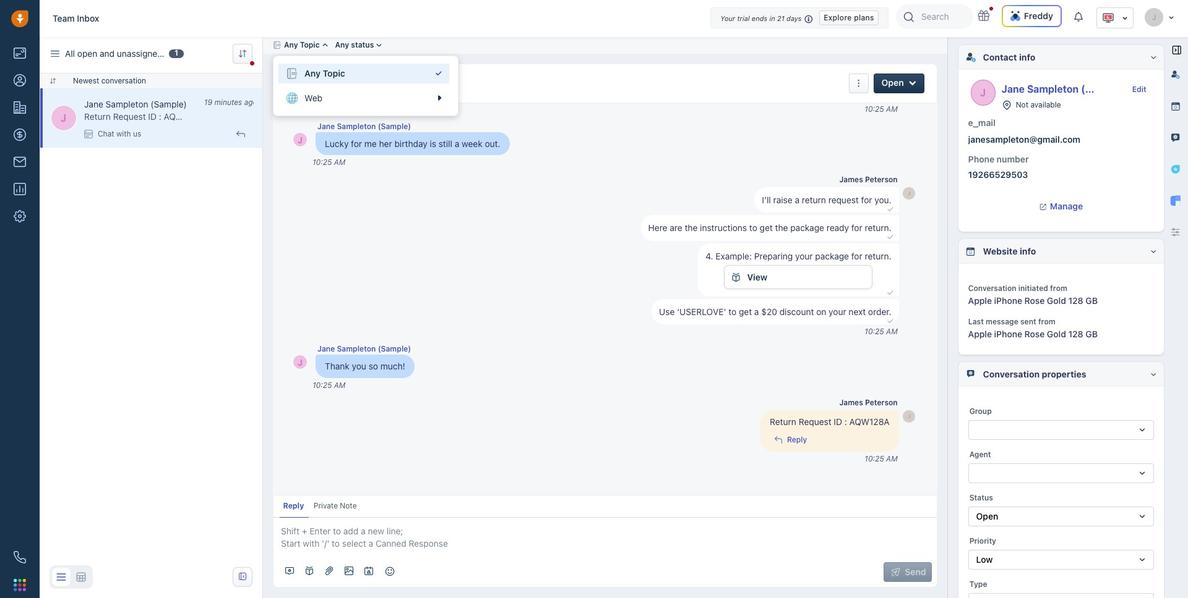 Task type: locate. For each thing, give the bounding box(es) containing it.
ic_single_tick image right the request
[[886, 205, 894, 214]]

0 vertical spatial jane sampleton (sample) button
[[317, 121, 411, 132]]

web for web widget - chat with us
[[308, 70, 326, 80]]

tab list
[[1164, 65, 1188, 220], [273, 496, 716, 519]]

1 iphone from the top
[[994, 296, 1022, 306]]

private note
[[314, 502, 357, 511]]

jane sampleton (sample) up thank you so much!
[[317, 345, 411, 354]]

0 vertical spatial 128
[[1068, 296, 1083, 306]]

128 up last message sent from apple iphone rose gold 128 gb
[[1068, 296, 1083, 306]]

conversation inside conversation initiated from apple iphone rose gold 128 gb
[[968, 284, 1016, 293]]

0 vertical spatial a
[[455, 138, 459, 149]]

2 info from the top
[[1020, 246, 1036, 257]]

website info
[[983, 246, 1036, 257]]

128
[[1068, 296, 1083, 306], [1068, 329, 1083, 340]]

map pin image
[[1002, 101, 1013, 109]]

jane sampleton (sample) button for for
[[317, 121, 411, 132]]

week
[[462, 138, 482, 149]]

web for web
[[304, 93, 322, 103]]

0 horizontal spatial chat
[[98, 129, 114, 139]]

1 vertical spatial tab list
[[273, 496, 716, 519]]

0 vertical spatial gold
[[1047, 296, 1066, 306]]

0 vertical spatial return
[[84, 111, 111, 122]]

0 horizontal spatial topic
[[300, 40, 320, 50]]

us
[[403, 70, 413, 80], [133, 129, 141, 139]]

1 horizontal spatial your
[[829, 307, 846, 317]]

open
[[881, 77, 904, 88]]

return.
[[865, 223, 891, 234], [865, 251, 891, 262]]

0 vertical spatial james peterson
[[839, 175, 898, 184]]

1 peterson from the top
[[865, 175, 898, 184]]

0 vertical spatial get
[[760, 223, 773, 234]]

any topic left "-"
[[304, 68, 345, 78]]

1 vertical spatial iphone
[[994, 329, 1022, 340]]

id inside conversations, use up and down arrows to read conversations element
[[834, 417, 842, 427]]

james peterson
[[839, 175, 898, 184], [839, 398, 898, 407]]

chat
[[363, 70, 382, 80], [98, 129, 114, 139]]

conversation up message
[[968, 284, 1016, 293]]

2 vertical spatial a
[[754, 307, 759, 317]]

0 horizontal spatial any
[[284, 40, 298, 50]]

conversation
[[968, 284, 1016, 293], [983, 369, 1040, 380]]

gb
[[1085, 296, 1098, 306], [1085, 329, 1098, 340]]

jane sampleton (sample) up available
[[1002, 84, 1125, 95]]

2 jane sampleton (sample) button from the top
[[317, 344, 411, 355]]

sampleton up the me
[[337, 122, 376, 131]]

0 vertical spatial :
[[159, 111, 161, 122]]

return request id : aqw128a up chat with us
[[84, 111, 204, 122]]

james
[[839, 175, 863, 184], [839, 398, 863, 407]]

web left widget
[[308, 70, 326, 80]]

1 vertical spatial reply
[[283, 502, 304, 511]]

for up "next"
[[851, 251, 862, 262]]

and
[[100, 48, 115, 58]]

0 vertical spatial package
[[790, 223, 824, 234]]

1 rose from the top
[[1024, 296, 1045, 306]]

gb inside last message sent from apple iphone rose gold 128 gb
[[1085, 329, 1098, 340]]

1 horizontal spatial topic
[[323, 68, 345, 78]]

1 horizontal spatial return request id : aqw128a
[[770, 417, 890, 427]]

1 horizontal spatial id
[[834, 417, 842, 427]]

1 horizontal spatial a
[[754, 307, 759, 317]]

a right raise
[[795, 195, 799, 205]]

1 vertical spatial conversation
[[983, 369, 1040, 380]]

team inbox image
[[239, 50, 246, 57]]

0 vertical spatial to
[[749, 223, 757, 234]]

gold inside conversation initiated from apple iphone rose gold 128 gb
[[1047, 296, 1066, 306]]

manage
[[1050, 201, 1083, 211]]

gold down initiated
[[1047, 296, 1066, 306]]

trial
[[737, 14, 750, 22]]

topic
[[300, 40, 320, 50], [323, 68, 345, 78]]

1 vertical spatial return.
[[865, 251, 891, 262]]

get left $20
[[739, 307, 752, 317]]

0 vertical spatial james
[[839, 175, 863, 184]]

1 info from the top
[[1019, 52, 1035, 62]]

1 horizontal spatial to
[[749, 223, 757, 234]]

any topic button
[[273, 40, 328, 50]]

in
[[769, 14, 775, 22]]

1 gold from the top
[[1047, 296, 1066, 306]]

reply left private
[[283, 502, 304, 511]]

gold
[[1047, 296, 1066, 306], [1047, 329, 1066, 340]]

lucky for me her birthday is still a week out.
[[325, 138, 500, 149]]

gb inside conversation initiated from apple iphone rose gold 128 gb
[[1085, 296, 1098, 306]]

topic left 'any status'
[[300, 40, 320, 50]]

1 vertical spatial 128
[[1068, 329, 1083, 340]]

out.
[[485, 138, 500, 149]]

2 james from the top
[[839, 398, 863, 407]]

128 inside last message sent from apple iphone rose gold 128 gb
[[1068, 329, 1083, 340]]

1 horizontal spatial request
[[799, 417, 831, 427]]

us right mobile image
[[133, 129, 141, 139]]

0 horizontal spatial us
[[133, 129, 141, 139]]

icon image
[[51, 568, 71, 588], [71, 568, 91, 588], [238, 572, 248, 582]]

1 horizontal spatial aqw128a
[[849, 417, 890, 427]]

0 horizontal spatial get
[[739, 307, 752, 317]]

0 horizontal spatial with
[[116, 129, 131, 139]]

i'll
[[762, 195, 771, 205]]

from right initiated
[[1050, 284, 1067, 293]]

1 vertical spatial web
[[304, 93, 322, 103]]

2 angle down image from the top
[[1151, 247, 1156, 256]]

contact info button
[[958, 45, 1164, 70]]

missing translation "unavailable" for locale "en-us" image
[[1102, 12, 1114, 24]]

2 iphone from the top
[[994, 329, 1022, 340]]

peterson for return request id : aqw128a
[[865, 398, 898, 407]]

your
[[720, 14, 735, 22]]

sampleton up you
[[337, 345, 376, 354]]

info right the contact
[[1019, 52, 1035, 62]]

contact info
[[983, 52, 1035, 62]]

to right 'userlove'
[[728, 307, 736, 317]]

conversations, use up and down arrows to read conversations element
[[273, 63, 937, 494]]

a right still in the top of the page
[[455, 138, 459, 149]]

jane down newest
[[84, 99, 103, 110]]

topic left "-"
[[323, 68, 345, 78]]

0 vertical spatial info
[[1019, 52, 1035, 62]]

angle down image inside contact info dropdown button
[[1151, 53, 1156, 62]]

any topic left 'any status'
[[284, 40, 320, 50]]

2 rose from the top
[[1024, 329, 1045, 340]]

return. down you.
[[865, 223, 891, 234]]

1 horizontal spatial return
[[770, 417, 796, 427]]

conversation inside dropdown button
[[983, 369, 1040, 380]]

0 vertical spatial any topic
[[284, 40, 320, 50]]

2 ic_single_tick image from the top
[[886, 233, 894, 242]]

0 horizontal spatial to
[[728, 307, 736, 317]]

rose inside conversation initiated from apple iphone rose gold 128 gb
[[1024, 296, 1045, 306]]

e_mail
[[968, 117, 995, 128]]

private note link
[[310, 496, 362, 518]]

apple inside conversation initiated from apple iphone rose gold 128 gb
[[968, 296, 992, 306]]

example:
[[716, 251, 752, 262]]

chevron down image
[[909, 79, 916, 87]]

1 vertical spatial apple
[[968, 329, 992, 340]]

return up mobile image
[[84, 111, 111, 122]]

1 horizontal spatial the
[[775, 223, 788, 234]]

your up view link
[[795, 251, 813, 262]]

return. up order.
[[865, 251, 891, 262]]

any topic
[[284, 40, 320, 50], [304, 68, 345, 78]]

your trial ends in 21 days
[[720, 14, 801, 22]]

0 horizontal spatial the
[[685, 223, 698, 234]]

angle down image inside website info dropdown button
[[1151, 247, 1156, 256]]

jane up thank
[[317, 345, 335, 354]]

view
[[747, 272, 767, 283]]

10:25 am
[[865, 104, 898, 114], [312, 158, 345, 167], [865, 328, 898, 337], [312, 381, 345, 390], [865, 455, 898, 464]]

james for aqw128a
[[839, 398, 863, 407]]

1 vertical spatial to
[[728, 307, 736, 317]]

last message sent from apple iphone rose gold 128 gb
[[968, 317, 1098, 340]]

21
[[777, 14, 784, 22]]

0 horizontal spatial tab list
[[273, 496, 716, 519]]

0 vertical spatial gb
[[1085, 296, 1098, 306]]

1 vertical spatial aqw128a
[[849, 417, 890, 427]]

0 vertical spatial aqw128a
[[164, 111, 204, 122]]

view link
[[724, 266, 873, 290]]

0 vertical spatial from
[[1050, 284, 1067, 293]]

package down return
[[790, 223, 824, 234]]

ic_single_tick image up order.
[[886, 288, 894, 298]]

1 james from the top
[[839, 175, 863, 184]]

get down i'll
[[760, 223, 773, 234]]

drag and drop to re-arrange topics image
[[1039, 203, 1048, 212]]

1 vertical spatial a
[[795, 195, 799, 205]]

info inside dropdown button
[[1019, 52, 1035, 62]]

2 gold from the top
[[1047, 329, 1066, 340]]

freddy
[[1024, 11, 1053, 21]]

1 vertical spatial ic_single_tick image
[[886, 233, 894, 242]]

unassigned
[[117, 48, 163, 58]]

any
[[284, 40, 298, 50], [335, 40, 349, 50], [304, 68, 320, 78]]

with right "-"
[[384, 70, 401, 80]]

aqw128a
[[164, 111, 204, 122], [849, 417, 890, 427]]

1 vertical spatial rose
[[1024, 329, 1045, 340]]

1 vertical spatial :
[[844, 417, 847, 427]]

send
[[905, 567, 926, 578]]

2 horizontal spatial a
[[795, 195, 799, 205]]

1 gb from the top
[[1085, 296, 1098, 306]]

19 minutes ago
[[204, 98, 257, 107]]

web
[[308, 70, 326, 80], [304, 93, 322, 103]]

chat right "-"
[[363, 70, 382, 80]]

0 horizontal spatial return
[[84, 111, 111, 122]]

1 horizontal spatial us
[[403, 70, 413, 80]]

all
[[65, 48, 75, 58]]

1 james peterson from the top
[[839, 175, 898, 184]]

angle down image
[[1151, 53, 1156, 62], [1151, 247, 1156, 256]]

1 jane sampleton (sample) button from the top
[[317, 121, 411, 132]]

iphone inside conversation initiated from apple iphone rose gold 128 gb
[[994, 296, 1022, 306]]

newest conversation
[[73, 76, 146, 86]]

reply right thread reply icon
[[787, 435, 807, 445]]

message
[[986, 317, 1018, 327]]

reply inside button
[[787, 435, 807, 445]]

order.
[[868, 307, 891, 317]]

0 vertical spatial with
[[384, 70, 401, 80]]

conversation up group
[[983, 369, 1040, 380]]

1 vertical spatial id
[[834, 417, 842, 427]]

properties
[[1042, 369, 1086, 380]]

2 128 from the top
[[1068, 329, 1083, 340]]

1 vertical spatial chat
[[98, 129, 114, 139]]

conversation initiated from apple iphone rose gold 128 gb
[[968, 284, 1098, 306]]

1 the from the left
[[685, 223, 698, 234]]

topic inside any topic dropdown button
[[300, 40, 320, 50]]

jane sampleton (sample) up the me
[[317, 122, 411, 131]]

iphone
[[994, 296, 1022, 306], [994, 329, 1022, 340]]

0 vertical spatial your
[[795, 251, 813, 262]]

id
[[148, 111, 157, 122], [834, 417, 842, 427]]

1 horizontal spatial :
[[844, 417, 847, 427]]

1 vertical spatial return request id : aqw128a
[[770, 417, 890, 427]]

1 horizontal spatial reply
[[787, 435, 807, 445]]

a
[[455, 138, 459, 149], [795, 195, 799, 205], [754, 307, 759, 317]]

(sample) left edit
[[1081, 84, 1125, 95]]

ic_single_tick image for i'll raise a return request for you.
[[886, 205, 894, 214]]

from right sent at the bottom
[[1038, 317, 1055, 327]]

with right mobile image
[[116, 129, 131, 139]]

gb down website info dropdown button
[[1085, 296, 1098, 306]]

0 vertical spatial conversation
[[968, 284, 1016, 293]]

return request id : aqw128a up reply button
[[770, 417, 890, 427]]

request up reply button
[[799, 417, 831, 427]]

2 gb from the top
[[1085, 329, 1098, 340]]

1 128 from the top
[[1068, 296, 1083, 306]]

ic_single_tick image
[[886, 205, 894, 214], [886, 233, 894, 242], [886, 288, 894, 298]]

0 horizontal spatial a
[[455, 138, 459, 149]]

any topic inside any topic dropdown button
[[284, 40, 320, 50]]

iphone inside last message sent from apple iphone rose gold 128 gb
[[994, 329, 1022, 340]]

3 ic_single_tick image from the top
[[886, 288, 894, 298]]

1 horizontal spatial tab list
[[1164, 65, 1188, 220]]

gold inside last message sent from apple iphone rose gold 128 gb
[[1047, 329, 1066, 340]]

website
[[983, 246, 1018, 257]]

0 vertical spatial web
[[308, 70, 326, 80]]

contact
[[983, 52, 1017, 62]]

ic_single_tick image
[[886, 317, 894, 326]]

128 up properties
[[1068, 329, 1083, 340]]

reply
[[787, 435, 807, 445], [283, 502, 304, 511]]

chat right mobile image
[[98, 129, 114, 139]]

the down raise
[[775, 223, 788, 234]]

phone image
[[14, 552, 26, 564]]

iphone up message
[[994, 296, 1022, 306]]

(sample)
[[1081, 84, 1125, 95], [151, 99, 187, 110], [378, 122, 411, 131], [378, 345, 411, 354]]

1 vertical spatial james
[[839, 398, 863, 407]]

james peterson for request
[[839, 175, 898, 184]]

request up chat with us
[[113, 111, 146, 122]]

0 vertical spatial return.
[[865, 223, 891, 234]]

0 vertical spatial apple
[[968, 296, 992, 306]]

bell regular image
[[1074, 11, 1084, 22]]

return
[[84, 111, 111, 122], [770, 417, 796, 427]]

0 horizontal spatial id
[[148, 111, 157, 122]]

0 vertical spatial angle down image
[[1151, 53, 1156, 62]]

0 vertical spatial return request id : aqw128a
[[84, 111, 204, 122]]

a left $20
[[754, 307, 759, 317]]

j down the team inbox element
[[61, 112, 66, 123]]

on
[[816, 307, 826, 317]]

for left the me
[[351, 138, 362, 149]]

1 horizontal spatial get
[[760, 223, 773, 234]]

gb up properties
[[1085, 329, 1098, 340]]

package down ready
[[815, 251, 849, 262]]

sampleton up available
[[1027, 84, 1079, 95]]

apple up last
[[968, 296, 992, 306]]

0 vertical spatial peterson
[[865, 175, 898, 184]]

number
[[997, 154, 1029, 164]]

rose
[[1024, 296, 1045, 306], [1024, 329, 1045, 340]]

next
[[849, 307, 866, 317]]

0 vertical spatial iphone
[[994, 296, 1022, 306]]

1 vertical spatial jane sampleton (sample) button
[[317, 344, 411, 355]]

1 vertical spatial request
[[799, 417, 831, 427]]

jane sampleton (sample) button up thank you so much!
[[317, 344, 411, 355]]

0 horizontal spatial request
[[113, 111, 146, 122]]

(sample) up "her"
[[378, 122, 411, 131]]

1 vertical spatial with
[[116, 129, 131, 139]]

reply link
[[280, 496, 309, 519]]

rose down sent at the bottom
[[1024, 329, 1045, 340]]

-
[[357, 70, 361, 80]]

instructions
[[700, 223, 747, 234]]

None text field
[[273, 519, 937, 558]]

1 vertical spatial package
[[815, 251, 849, 262]]

1 vertical spatial return
[[770, 417, 796, 427]]

ic_single_tick image down you.
[[886, 233, 894, 242]]

1 apple from the top
[[968, 296, 992, 306]]

1 vertical spatial gold
[[1047, 329, 1066, 340]]

your right 'on'
[[829, 307, 846, 317]]

1 vertical spatial info
[[1020, 246, 1036, 257]]

info right "website"
[[1020, 246, 1036, 257]]

iphone down message
[[994, 329, 1022, 340]]

:
[[159, 111, 161, 122], [844, 417, 847, 427]]

0 vertical spatial ic_single_tick image
[[886, 205, 894, 214]]

conversations
[[165, 48, 221, 58]]

gold up conversation properties dropdown button
[[1047, 329, 1066, 340]]

for left you.
[[861, 195, 872, 205]]

us right "-"
[[403, 70, 413, 80]]

return up thread reply icon
[[770, 417, 796, 427]]

None field
[[968, 421, 1154, 440], [968, 464, 1154, 484], [968, 507, 1154, 527], [968, 551, 1154, 570], [968, 594, 1154, 599], [968, 421, 1154, 440], [968, 464, 1154, 484], [968, 507, 1154, 527], [968, 551, 1154, 570], [968, 594, 1154, 599]]

rose inside last message sent from apple iphone rose gold 128 gb
[[1024, 329, 1045, 340]]

jane sampleton (sample) button up the me
[[317, 121, 411, 132]]

return request id : aqw128a
[[84, 111, 204, 122], [770, 417, 890, 427]]

1 vertical spatial james peterson
[[839, 398, 898, 407]]

1 ic_single_tick image from the top
[[886, 205, 894, 214]]

0 vertical spatial rose
[[1024, 296, 1045, 306]]

2 james peterson from the top
[[839, 398, 898, 407]]

1 horizontal spatial chat
[[363, 70, 382, 80]]

info inside dropdown button
[[1020, 246, 1036, 257]]

explore plans
[[824, 13, 874, 22]]

1 vertical spatial your
[[829, 307, 846, 317]]

1 vertical spatial gb
[[1085, 329, 1098, 340]]

to
[[749, 223, 757, 234], [728, 307, 736, 317]]

to right instructions
[[749, 223, 757, 234]]

web down web widget - chat with us
[[304, 93, 322, 103]]

2 apple from the top
[[968, 329, 992, 340]]

4. example: preparing your package for return.
[[706, 251, 891, 262]]

the right are
[[685, 223, 698, 234]]

1 vertical spatial from
[[1038, 317, 1055, 327]]

tab list containing reply
[[273, 496, 716, 519]]

1 angle down image from the top
[[1151, 53, 1156, 62]]

2 peterson from the top
[[865, 398, 898, 407]]

manage button
[[968, 197, 1154, 217]]

phone element
[[7, 546, 32, 570]]

1 vertical spatial any topic
[[304, 68, 345, 78]]

1 vertical spatial us
[[133, 129, 141, 139]]

not
[[1016, 100, 1028, 109]]

0 horizontal spatial reply
[[283, 502, 304, 511]]

thread reply icon image
[[773, 436, 783, 446]]

chat with us
[[98, 129, 141, 139]]

apple down last
[[968, 329, 992, 340]]

rose down initiated
[[1024, 296, 1045, 306]]



Task type: describe. For each thing, give the bounding box(es) containing it.
return inside conversations, use up and down arrows to read conversations element
[[770, 417, 796, 427]]

from inside last message sent from apple iphone rose gold 128 gb
[[1038, 317, 1055, 327]]

all open and unassigned conversations
[[65, 48, 221, 58]]

return
[[802, 195, 826, 205]]

0 horizontal spatial your
[[795, 251, 813, 262]]

mobile image
[[84, 130, 93, 139]]

inbox
[[77, 13, 99, 24]]

use
[[659, 307, 675, 317]]

phone number 19266529503
[[968, 154, 1029, 180]]

i'll raise a return request for you.
[[762, 195, 891, 205]]

type
[[969, 580, 987, 590]]

ic_arrow_down image
[[1168, 13, 1174, 21]]

conversation for conversation properties
[[983, 369, 1040, 380]]

2 horizontal spatial any
[[335, 40, 349, 50]]

j left thank
[[298, 358, 303, 368]]

team inbox element
[[50, 78, 73, 84]]

james peterson for aqw128a
[[839, 398, 898, 407]]

19
[[204, 98, 212, 107]]

here
[[648, 223, 667, 234]]

note
[[340, 502, 357, 511]]

you
[[352, 362, 366, 372]]

minutes
[[214, 98, 242, 107]]

sent
[[1020, 317, 1036, 327]]

4.
[[706, 251, 713, 262]]

1 vertical spatial get
[[739, 307, 752, 317]]

1
[[174, 48, 178, 58]]

freshworks switcher image
[[14, 580, 26, 592]]

apple inside last message sent from apple iphone rose gold 128 gb
[[968, 329, 992, 340]]

jane sampleton (sample) down conversation
[[84, 99, 187, 110]]

website info button
[[958, 239, 1164, 264]]

open button
[[873, 74, 924, 93]]

conversation
[[101, 76, 146, 86]]

team inbox
[[53, 13, 99, 24]]

ends
[[752, 14, 767, 22]]

ic_info_icon image
[[804, 14, 813, 24]]

any status button
[[328, 40, 389, 50]]

edit
[[1132, 85, 1146, 94]]

1 return. from the top
[[865, 223, 891, 234]]

available
[[1030, 100, 1061, 109]]

you.
[[874, 195, 891, 205]]

are
[[670, 223, 682, 234]]

birthday
[[394, 138, 427, 149]]

peterson for i'll raise a return request for you.
[[865, 175, 898, 184]]

(sample) left 19
[[151, 99, 187, 110]]

discount
[[779, 307, 814, 317]]

angle down image
[[1151, 371, 1156, 379]]

private
[[314, 502, 338, 511]]

agent
[[969, 450, 991, 460]]

angle down image for contact info
[[1151, 53, 1156, 62]]

jane up lucky
[[317, 122, 335, 131]]

1 vertical spatial topic
[[323, 68, 345, 78]]

explore
[[824, 13, 852, 22]]

1 horizontal spatial any
[[304, 68, 320, 78]]

j left lucky
[[298, 135, 303, 145]]

from inside conversation initiated from apple iphone rose gold 128 gb
[[1050, 284, 1067, 293]]

her
[[379, 138, 392, 149]]

aqw128a inside conversations, use up and down arrows to read conversations element
[[849, 417, 890, 427]]

group
[[969, 407, 992, 416]]

still
[[439, 138, 452, 149]]

plans
[[854, 13, 874, 22]]

days
[[786, 14, 801, 22]]

angle down image for website info
[[1151, 247, 1156, 256]]

2 return. from the top
[[865, 251, 891, 262]]

jane sampleton (sample) button for you
[[317, 344, 411, 355]]

web widget - chat with us
[[308, 70, 413, 80]]

ago
[[244, 98, 257, 107]]

much!
[[380, 362, 405, 372]]

request inside conversations, use up and down arrows to read conversations element
[[799, 417, 831, 427]]

0 horizontal spatial :
[[159, 111, 161, 122]]

lucky
[[325, 138, 349, 149]]

emoji image
[[385, 567, 394, 577]]

phone
[[968, 154, 994, 164]]

ic_single_tick image for here are the instructions to get the package ready for return.
[[886, 233, 894, 242]]

ic_arrow_down image
[[1122, 14, 1128, 22]]

conversation properties
[[983, 369, 1086, 380]]

last
[[968, 317, 984, 327]]

19266529503
[[968, 169, 1028, 180]]

status
[[351, 40, 374, 50]]

'userlove'
[[677, 307, 726, 317]]

for right ready
[[851, 223, 862, 234]]

priority
[[969, 537, 996, 546]]

newest
[[73, 76, 99, 86]]

status
[[969, 494, 993, 503]]

janesampleton@gmail.com
[[968, 134, 1080, 145]]

reply inside "tab list"
[[283, 502, 304, 511]]

$20
[[761, 307, 777, 317]]

(sample) up much!
[[378, 345, 411, 354]]

jane up map pin image
[[1002, 84, 1025, 95]]

widget
[[328, 70, 355, 80]]

return request id : aqw128a inside conversations, use up and down arrows to read conversations element
[[770, 417, 890, 427]]

j up the e_mail
[[980, 87, 986, 98]]

1 horizontal spatial with
[[384, 70, 401, 80]]

0 vertical spatial tab list
[[1164, 65, 1188, 220]]

is
[[430, 138, 436, 149]]

preparing
[[754, 251, 793, 262]]

me
[[364, 138, 377, 149]]

0 vertical spatial chat
[[363, 70, 382, 80]]

: inside conversations, use up and down arrows to read conversations element
[[844, 417, 847, 427]]

so
[[369, 362, 378, 372]]

here are the instructions to get the package ready for return.
[[648, 223, 891, 234]]

james for request
[[839, 175, 863, 184]]

reply button
[[770, 435, 811, 446]]

raise
[[773, 195, 792, 205]]

send button
[[883, 563, 932, 583]]

request
[[828, 195, 859, 205]]

ready
[[826, 223, 849, 234]]

info for website info
[[1020, 246, 1036, 257]]

2 the from the left
[[775, 223, 788, 234]]

0 vertical spatial id
[[148, 111, 157, 122]]

initiated
[[1018, 284, 1048, 293]]

0 vertical spatial us
[[403, 70, 413, 80]]

128 inside conversation initiated from apple iphone rose gold 128 gb
[[1068, 296, 1083, 306]]

sampleton down conversation
[[106, 99, 148, 110]]

0 horizontal spatial aqw128a
[[164, 111, 204, 122]]

thank you so much!
[[325, 362, 405, 372]]

sliders image
[[1171, 227, 1180, 237]]

use 'userlove' to get a $20 discount on your next order.
[[659, 307, 891, 317]]

0 vertical spatial request
[[113, 111, 146, 122]]

conversation for conversation initiated from apple iphone rose gold 128 gb
[[968, 284, 1016, 293]]

conversation properties button
[[958, 362, 1164, 387]]

info for contact info
[[1019, 52, 1035, 62]]

any status
[[335, 40, 374, 50]]



Task type: vqa. For each thing, say whether or not it's contained in the screenshot.
the bottommost ic_single_tick icon
yes



